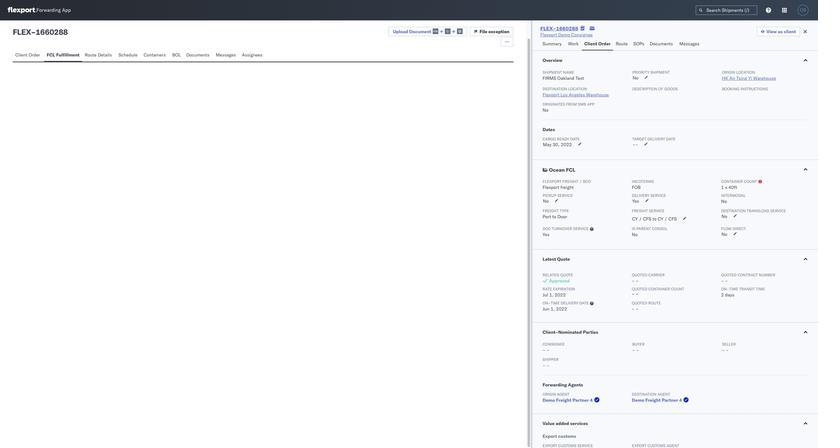 Task type: vqa. For each thing, say whether or not it's contained in the screenshot.
UPLOAD DOCUMENT BUTTON
yes



Task type: locate. For each thing, give the bounding box(es) containing it.
1 horizontal spatial demo
[[559, 32, 570, 38]]

2022 down "on-time delivery date"
[[556, 307, 567, 312]]

date right ready
[[571, 137, 580, 142]]

cy up is
[[633, 216, 638, 222]]

1,
[[550, 293, 554, 298], [551, 307, 555, 312]]

demo freight partner 4
[[543, 398, 593, 404], [632, 398, 682, 404]]

0 vertical spatial order
[[599, 41, 611, 47]]

2022 down ready
[[561, 142, 572, 148]]

0 vertical spatial location
[[737, 70, 755, 75]]

air
[[730, 75, 736, 81]]

demo freight partner 4 link down agents
[[543, 398, 601, 404]]

origin agent
[[543, 393, 570, 397]]

seller
[[722, 342, 736, 347]]

is
[[632, 227, 636, 231]]

agent for origin agent
[[557, 393, 570, 397]]

quoted left route
[[632, 301, 648, 306]]

count inside quoted container count - -
[[671, 287, 685, 292]]

0 horizontal spatial /
[[580, 179, 582, 184]]

route left details
[[85, 52, 97, 58]]

demo inside flexport demo consignee link
[[559, 32, 570, 38]]

0 horizontal spatial warehouse
[[587, 92, 609, 98]]

no
[[633, 75, 639, 81], [543, 107, 549, 113], [543, 199, 549, 204], [722, 199, 727, 205], [722, 214, 728, 220], [722, 232, 728, 238], [632, 232, 638, 238]]

/ up consol
[[665, 216, 668, 222]]

1, right jun
[[551, 307, 555, 312]]

delivery
[[632, 193, 650, 198]]

order
[[599, 41, 611, 47], [29, 52, 40, 58]]

1 horizontal spatial order
[[599, 41, 611, 47]]

demo freight partner 4 down destination agent
[[632, 398, 682, 404]]

2022 for 1,
[[556, 307, 567, 312]]

0 horizontal spatial cfs
[[643, 216, 652, 222]]

freight up pickup service at right top
[[561, 185, 574, 191]]

door
[[558, 214, 568, 220]]

0 horizontal spatial client order
[[15, 52, 40, 58]]

Search Shipments (/) text field
[[696, 5, 758, 15]]

jun
[[543, 307, 550, 312]]

turnover
[[552, 227, 572, 231]]

client down flex
[[15, 52, 27, 58]]

1 horizontal spatial route
[[616, 41, 628, 47]]

1 demo freight partner 4 from the left
[[543, 398, 593, 404]]

0 vertical spatial delivery
[[648, 137, 666, 142]]

order down flex - 1660288
[[29, 52, 40, 58]]

intermodal
[[722, 193, 746, 198]]

client order down flex
[[15, 52, 40, 58]]

client order for left client order button
[[15, 52, 40, 58]]

route inside button
[[85, 52, 97, 58]]

1 cfs from the left
[[643, 216, 652, 222]]

flexport inside destination location flexport los angeles warehouse
[[543, 92, 560, 98]]

0 horizontal spatial yes
[[543, 232, 550, 238]]

delivery down expiration
[[561, 301, 579, 306]]

smb
[[578, 102, 587, 107]]

no inside the is parent consol no
[[632, 232, 638, 238]]

quoted for quoted container count - -
[[632, 287, 648, 292]]

2022 down expiration
[[555, 293, 566, 298]]

2 demo freight partner 4 link from the left
[[632, 398, 691, 404]]

services
[[571, 421, 588, 427]]

2 4 from the left
[[680, 398, 682, 404]]

quoted inside quoted container count - -
[[632, 287, 648, 292]]

yes down doc
[[543, 232, 550, 238]]

1 horizontal spatial documents
[[650, 41, 673, 47]]

0 vertical spatial freight
[[563, 179, 579, 184]]

no down the intermodal
[[722, 199, 727, 205]]

origin inside origin location hk air tsing yi warehouse
[[722, 70, 736, 75]]

warehouse right angeles
[[587, 92, 609, 98]]

no down flow
[[722, 232, 728, 238]]

on- up 2
[[722, 287, 730, 292]]

order for client order button to the right
[[599, 41, 611, 47]]

1 horizontal spatial demo freight partner 4 link
[[632, 398, 691, 404]]

forwarding for forwarding app
[[36, 7, 61, 13]]

0 horizontal spatial origin
[[543, 393, 556, 397]]

1 horizontal spatial origin
[[722, 70, 736, 75]]

route
[[616, 41, 628, 47], [85, 52, 97, 58]]

0 vertical spatial forwarding
[[36, 7, 61, 13]]

1 horizontal spatial warehouse
[[754, 75, 776, 81]]

forwarding up origin agent
[[543, 383, 567, 388]]

1 horizontal spatial app
[[587, 102, 595, 107]]

0 vertical spatial route
[[616, 41, 628, 47]]

1 agent from the left
[[557, 393, 570, 397]]

client right work button
[[585, 41, 598, 47]]

route left sops
[[616, 41, 628, 47]]

0 horizontal spatial count
[[671, 287, 685, 292]]

demo freight partner 4 link down destination agent
[[632, 398, 691, 404]]

flexport demo consignee
[[541, 32, 593, 38]]

2 horizontal spatial destination
[[722, 209, 746, 214]]

0 vertical spatial client
[[585, 41, 598, 47]]

1 horizontal spatial demo freight partner 4
[[632, 398, 682, 404]]

1 horizontal spatial agent
[[658, 393, 671, 397]]

messages up overview button
[[680, 41, 700, 47]]

may
[[543, 142, 552, 148]]

warehouse right the yi
[[754, 75, 776, 81]]

upload
[[393, 29, 408, 34]]

customs
[[558, 434, 577, 440]]

1 vertical spatial consignee
[[543, 342, 565, 347]]

pickup service
[[543, 193, 573, 198]]

origin up hk
[[722, 70, 736, 75]]

service right transload
[[771, 209, 786, 214]]

time for on-time transit time 2 days
[[730, 287, 739, 292]]

related quote
[[543, 273, 573, 278]]

quoted left contract
[[722, 273, 737, 278]]

2 cy from the left
[[658, 216, 664, 222]]

forwarding up flex - 1660288
[[36, 7, 61, 13]]

0 vertical spatial count
[[744, 179, 757, 184]]

1 vertical spatial order
[[29, 52, 40, 58]]

demo freight partner 4 for origin
[[543, 398, 593, 404]]

1 horizontal spatial on-
[[722, 287, 730, 292]]

to for door
[[553, 214, 557, 220]]

1 horizontal spatial cfs
[[669, 216, 677, 222]]

freight down ocean fcl
[[563, 179, 579, 184]]

quoted for quoted carrier - -
[[632, 273, 648, 278]]

to inside freight type port to door
[[553, 214, 557, 220]]

quoted inside quoted route - -
[[632, 301, 648, 306]]

documents right bol button
[[186, 52, 210, 58]]

bol button
[[170, 49, 184, 62]]

demo down destination agent
[[632, 398, 645, 404]]

shipper - -
[[543, 358, 559, 369]]

schedule button
[[116, 49, 141, 62]]

to down service
[[653, 216, 657, 222]]

flexport up originates
[[543, 92, 560, 98]]

freight service
[[632, 209, 665, 214]]

1 partner from the left
[[573, 398, 589, 404]]

1660288
[[556, 25, 579, 32], [36, 27, 68, 37]]

priority
[[633, 70, 650, 75]]

1660288 down forwarding app at top left
[[36, 27, 68, 37]]

location up angeles
[[569, 87, 587, 91]]

messages button up overview button
[[677, 38, 703, 51]]

0 horizontal spatial to
[[553, 214, 557, 220]]

1 vertical spatial client order
[[15, 52, 40, 58]]

no down is
[[632, 232, 638, 238]]

2 horizontal spatial demo
[[632, 398, 645, 404]]

agent up the value added services button
[[658, 393, 671, 397]]

0 vertical spatial messages
[[680, 41, 700, 47]]

quoted left carrier
[[632, 273, 648, 278]]

1 demo freight partner 4 link from the left
[[543, 398, 601, 404]]

documents button
[[648, 38, 677, 51], [184, 49, 213, 62]]

agent down the forwarding agents
[[557, 393, 570, 397]]

on- up jun
[[543, 301, 551, 306]]

value
[[543, 421, 555, 427]]

location for angeles
[[569, 87, 587, 91]]

4 for origin agent
[[590, 398, 593, 404]]

0 horizontal spatial 4
[[590, 398, 593, 404]]

direct
[[733, 227, 746, 231]]

0 vertical spatial origin
[[722, 70, 736, 75]]

forwarding for forwarding agents
[[543, 383, 567, 388]]

client
[[784, 29, 796, 35]]

1 horizontal spatial documents button
[[648, 38, 677, 51]]

yes
[[633, 199, 640, 204], [543, 232, 550, 238]]

1 horizontal spatial cy
[[658, 216, 664, 222]]

booking
[[722, 87, 740, 91]]

bol
[[172, 52, 181, 58]]

4 for destination agent
[[680, 398, 682, 404]]

1 horizontal spatial client order
[[585, 41, 611, 47]]

fcl right ocean
[[566, 167, 576, 173]]

1 vertical spatial on-
[[543, 301, 551, 306]]

no down pickup
[[543, 199, 549, 204]]

consignee
[[572, 32, 593, 38], [543, 342, 565, 347]]

date up ocean fcl button
[[667, 137, 676, 142]]

origin for origin location hk air tsing yi warehouse
[[722, 70, 736, 75]]

messages button left assignees
[[213, 49, 239, 62]]

agent for destination agent
[[658, 393, 671, 397]]

quoted contract number - - rate expiration jul 1, 2022
[[543, 273, 776, 298]]

1, right 'jul'
[[550, 293, 554, 298]]

1 horizontal spatial 4
[[680, 398, 682, 404]]

0 horizontal spatial demo freight partner 4
[[543, 398, 593, 404]]

service down flexport freight / bco flexport freight
[[558, 193, 573, 198]]

demo down "flex-1660288" link
[[559, 32, 570, 38]]

1 vertical spatial origin
[[543, 393, 556, 397]]

forwarding agents
[[543, 383, 583, 388]]

quoted down quoted carrier - -
[[632, 287, 648, 292]]

to right port
[[553, 214, 557, 220]]

delivery right target in the top right of the page
[[648, 137, 666, 142]]

quoted carrier - -
[[632, 273, 665, 284]]

0 horizontal spatial app
[[62, 7, 71, 13]]

2022
[[561, 142, 572, 148], [555, 293, 566, 298], [556, 307, 567, 312]]

consignee down client-
[[543, 342, 565, 347]]

route for route
[[616, 41, 628, 47]]

destination agent
[[632, 393, 671, 397]]

0 horizontal spatial agent
[[557, 393, 570, 397]]

consignee up work
[[572, 32, 593, 38]]

0 horizontal spatial forwarding
[[36, 7, 61, 13]]

order left route button
[[599, 41, 611, 47]]

1 horizontal spatial to
[[653, 216, 657, 222]]

container
[[722, 179, 743, 184]]

client order button right work
[[582, 38, 614, 51]]

warehouse inside destination location flexport los angeles warehouse
[[587, 92, 609, 98]]

1 vertical spatial route
[[85, 52, 97, 58]]

instructions
[[741, 87, 768, 91]]

2 vertical spatial 2022
[[556, 307, 567, 312]]

angeles
[[569, 92, 585, 98]]

messages
[[680, 41, 700, 47], [216, 52, 236, 58]]

client order right work button
[[585, 41, 611, 47]]

booking instructions
[[722, 87, 768, 91]]

1 vertical spatial messages
[[216, 52, 236, 58]]

route inside button
[[616, 41, 628, 47]]

destination for flexport
[[543, 87, 568, 91]]

0 horizontal spatial destination
[[543, 87, 568, 91]]

app
[[62, 7, 71, 13], [587, 102, 595, 107]]

1 vertical spatial 2022
[[555, 293, 566, 298]]

documents button up overview button
[[648, 38, 677, 51]]

view as client button
[[757, 27, 801, 36]]

quoted inside quoted carrier - -
[[632, 273, 648, 278]]

yes down delivery
[[633, 199, 640, 204]]

export customs
[[543, 434, 577, 440]]

seller - -
[[722, 342, 736, 354]]

export
[[543, 434, 557, 440]]

freight up port
[[543, 209, 559, 214]]

messages left assignees
[[216, 52, 236, 58]]

fcl left 'fulfillment'
[[47, 52, 55, 58]]

destination inside destination location flexport los angeles warehouse
[[543, 87, 568, 91]]

quoted inside "quoted contract number - - rate expiration jul 1, 2022"
[[722, 273, 737, 278]]

1 vertical spatial location
[[569, 87, 587, 91]]

documents button right the bol on the left of the page
[[184, 49, 213, 62]]

/ left bco
[[580, 179, 582, 184]]

0 vertical spatial 2022
[[561, 142, 572, 148]]

0 horizontal spatial cy
[[633, 216, 638, 222]]

quoted route - -
[[632, 301, 661, 312]]

0 vertical spatial destination
[[543, 87, 568, 91]]

partner down agents
[[573, 398, 589, 404]]

flex - 1660288
[[13, 27, 68, 37]]

quote
[[557, 257, 570, 263]]

cy down service
[[658, 216, 664, 222]]

location up "hk air tsing yi warehouse" link
[[737, 70, 755, 75]]

value added services button
[[533, 415, 819, 434]]

file exception button
[[470, 27, 514, 36], [470, 27, 514, 36]]

0 horizontal spatial route
[[85, 52, 97, 58]]

location inside destination location flexport los angeles warehouse
[[569, 87, 587, 91]]

0 vertical spatial documents
[[650, 41, 673, 47]]

on- for on-time transit time 2 days
[[722, 287, 730, 292]]

demo freight partner 4 down origin agent
[[543, 398, 593, 404]]

0 horizontal spatial partner
[[573, 398, 589, 404]]

0 horizontal spatial documents
[[186, 52, 210, 58]]

1 horizontal spatial destination
[[632, 393, 657, 397]]

0 horizontal spatial time
[[551, 301, 560, 306]]

expiration
[[553, 287, 575, 292]]

1 vertical spatial freight
[[561, 185, 574, 191]]

cy / cfs to cy / cfs
[[633, 216, 677, 222]]

location inside origin location hk air tsing yi warehouse
[[737, 70, 755, 75]]

shipper
[[543, 358, 559, 363]]

transload
[[747, 209, 770, 214]]

origin down the forwarding agents
[[543, 393, 556, 397]]

on- for on-time delivery date
[[543, 301, 551, 306]]

no down originates
[[543, 107, 549, 113]]

cargo ready date
[[543, 137, 580, 142]]

jun 1, 2022
[[543, 307, 567, 312]]

sops
[[634, 41, 645, 47]]

time for on-time delivery date
[[551, 301, 560, 306]]

demo down origin agent
[[543, 398, 555, 404]]

0 horizontal spatial demo freight partner 4 link
[[543, 398, 601, 404]]

1 cy from the left
[[633, 216, 638, 222]]

1 horizontal spatial location
[[737, 70, 755, 75]]

demo freight partner 4 link
[[543, 398, 601, 404], [632, 398, 691, 404]]

originates
[[543, 102, 565, 107]]

client-
[[543, 330, 559, 336]]

1 horizontal spatial client
[[585, 41, 598, 47]]

partner down destination agent
[[662, 398, 678, 404]]

warehouse
[[754, 75, 776, 81], [587, 92, 609, 98]]

0 horizontal spatial consignee
[[543, 342, 565, 347]]

origin for origin agent
[[543, 393, 556, 397]]

1 horizontal spatial delivery
[[648, 137, 666, 142]]

1 vertical spatial destination
[[722, 209, 746, 214]]

flexport up pickup
[[543, 185, 560, 191]]

2022 for 30,
[[561, 142, 572, 148]]

1 horizontal spatial time
[[730, 287, 739, 292]]

0 horizontal spatial demo
[[543, 398, 555, 404]]

quoted for quoted contract number - - rate expiration jul 1, 2022
[[722, 273, 737, 278]]

no inside originates from smb app no
[[543, 107, 549, 113]]

client order button down flex
[[13, 49, 44, 62]]

1 horizontal spatial forwarding
[[543, 383, 567, 388]]

0 vertical spatial 1,
[[550, 293, 554, 298]]

incoterms fob
[[632, 179, 654, 191]]

flexport down flex-
[[541, 32, 557, 38]]

name
[[563, 70, 575, 75]]

view
[[767, 29, 777, 35]]

1 horizontal spatial partner
[[662, 398, 678, 404]]

order for left client order button
[[29, 52, 40, 58]]

1 vertical spatial warehouse
[[587, 92, 609, 98]]

1 vertical spatial documents
[[186, 52, 210, 58]]

/ up parent
[[639, 216, 642, 222]]

documents for documents button to the right
[[650, 41, 673, 47]]

0 horizontal spatial on-
[[543, 301, 551, 306]]

partner for destination agent
[[662, 398, 678, 404]]

parties
[[583, 330, 599, 336]]

0 horizontal spatial order
[[29, 52, 40, 58]]

0 horizontal spatial messages button
[[213, 49, 239, 62]]

fcl fulfillment button
[[44, 49, 82, 62]]

0 vertical spatial yes
[[633, 199, 640, 204]]

1 vertical spatial fcl
[[566, 167, 576, 173]]

2 partner from the left
[[662, 398, 678, 404]]

1660288 up 'flexport demo consignee'
[[556, 25, 579, 32]]

1 vertical spatial app
[[587, 102, 595, 107]]

destination
[[543, 87, 568, 91], [722, 209, 746, 214], [632, 393, 657, 397]]

documents up overview button
[[650, 41, 673, 47]]

client-nominated parties
[[543, 330, 599, 336]]

0 vertical spatial consignee
[[572, 32, 593, 38]]

0 vertical spatial warehouse
[[754, 75, 776, 81]]

description
[[633, 87, 658, 91]]

2 agent from the left
[[658, 393, 671, 397]]

on- inside on-time transit time 2 days
[[722, 287, 730, 292]]

containers button
[[141, 49, 170, 62]]

1 4 from the left
[[590, 398, 593, 404]]

time right transit
[[756, 287, 765, 292]]

time up jun 1, 2022 at bottom
[[551, 301, 560, 306]]

time up days
[[730, 287, 739, 292]]

2 demo freight partner 4 from the left
[[632, 398, 682, 404]]

value added services
[[543, 421, 588, 427]]

1 vertical spatial forwarding
[[543, 383, 567, 388]]

to
[[553, 214, 557, 220], [653, 216, 657, 222]]

1 vertical spatial delivery
[[561, 301, 579, 306]]

0 horizontal spatial documents button
[[184, 49, 213, 62]]

from
[[566, 102, 577, 107]]



Task type: describe. For each thing, give the bounding box(es) containing it.
hk air tsing yi warehouse link
[[722, 75, 776, 81]]

app inside originates from smb app no
[[587, 102, 595, 107]]

fulfillment
[[56, 52, 80, 58]]

flexport inside flexport demo consignee link
[[541, 32, 557, 38]]

2022 inside "quoted contract number - - rate expiration jul 1, 2022"
[[555, 293, 566, 298]]

date for may 30, 2022
[[571, 137, 580, 142]]

date up parties
[[580, 301, 589, 306]]

summary button
[[540, 38, 566, 51]]

ocean fcl button
[[533, 160, 819, 179]]

forwarding app
[[36, 7, 71, 13]]

overview button
[[533, 51, 819, 70]]

nominated
[[559, 330, 582, 336]]

1 vertical spatial 1,
[[551, 307, 555, 312]]

1 horizontal spatial client order button
[[582, 38, 614, 51]]

is parent consol no
[[632, 227, 668, 238]]

file
[[480, 29, 488, 35]]

2 cfs from the left
[[669, 216, 677, 222]]

containers
[[144, 52, 166, 58]]

1 x 40ft
[[722, 185, 738, 191]]

0 vertical spatial app
[[62, 7, 71, 13]]

container count
[[722, 179, 757, 184]]

freight down origin agent
[[556, 398, 572, 404]]

0 horizontal spatial messages
[[216, 52, 236, 58]]

0 vertical spatial fcl
[[47, 52, 55, 58]]

1 horizontal spatial count
[[744, 179, 757, 184]]

1 horizontal spatial messages
[[680, 41, 700, 47]]

1
[[722, 185, 724, 191]]

document
[[409, 29, 432, 34]]

fcl fulfillment
[[47, 52, 80, 58]]

yi
[[749, 75, 753, 81]]

test
[[576, 75, 584, 81]]

of
[[659, 87, 664, 91]]

priority shipment
[[633, 70, 670, 75]]

latest quote button
[[533, 250, 819, 269]]

flexport. image
[[8, 7, 36, 13]]

container
[[649, 287, 670, 292]]

flex
[[13, 27, 31, 37]]

2 vertical spatial destination
[[632, 393, 657, 397]]

forwarding app link
[[8, 7, 71, 13]]

hk
[[722, 75, 729, 81]]

x
[[725, 185, 728, 191]]

route for route details
[[85, 52, 97, 58]]

flex-
[[541, 25, 556, 32]]

consignee - -
[[543, 342, 565, 354]]

1 horizontal spatial fcl
[[566, 167, 576, 173]]

demo for origin agent
[[543, 398, 555, 404]]

no inside intermodal no
[[722, 199, 727, 205]]

client order for client order button to the right
[[585, 41, 611, 47]]

1 horizontal spatial messages button
[[677, 38, 703, 51]]

details
[[98, 52, 112, 58]]

service up service
[[651, 193, 666, 198]]

flexport demo consignee link
[[541, 32, 593, 38]]

location for tsing
[[737, 70, 755, 75]]

flow
[[722, 227, 732, 231]]

partner for origin agent
[[573, 398, 589, 404]]

freight down destination agent
[[646, 398, 661, 404]]

0 horizontal spatial 1660288
[[36, 27, 68, 37]]

delivery service
[[632, 193, 666, 198]]

date for --
[[667, 137, 676, 142]]

approved
[[549, 278, 570, 284]]

no up flow
[[722, 214, 728, 220]]

flexport freight / bco flexport freight
[[543, 179, 591, 191]]

ocean fcl
[[549, 167, 576, 173]]

days
[[725, 293, 735, 298]]

quoted for quoted route - -
[[632, 301, 648, 306]]

doc turnover service
[[543, 227, 589, 231]]

related
[[543, 273, 560, 278]]

ocean
[[549, 167, 565, 173]]

route button
[[614, 38, 631, 51]]

schedule
[[119, 52, 138, 58]]

transit
[[740, 287, 755, 292]]

/ inside flexport freight / bco flexport freight
[[580, 179, 582, 184]]

number
[[759, 273, 776, 278]]

assignees button
[[239, 49, 266, 62]]

sops button
[[631, 38, 648, 51]]

summary
[[543, 41, 562, 47]]

40ft
[[729, 185, 738, 191]]

0 horizontal spatial delivery
[[561, 301, 579, 306]]

work button
[[566, 38, 582, 51]]

no down "priority"
[[633, 75, 639, 81]]

quoted container count - -
[[632, 287, 685, 297]]

freight down delivery
[[632, 209, 648, 214]]

service right the turnover
[[573, 227, 589, 231]]

view as client
[[767, 29, 796, 35]]

1 horizontal spatial yes
[[633, 199, 640, 204]]

latest
[[543, 257, 556, 263]]

2
[[722, 293, 724, 298]]

0 horizontal spatial client order button
[[13, 49, 44, 62]]

destination transload service
[[722, 209, 786, 214]]

freight inside freight type port to door
[[543, 209, 559, 214]]

tsing
[[737, 75, 748, 81]]

target delivery date
[[633, 137, 676, 142]]

os button
[[796, 3, 811, 18]]

demo freight partner 4 for destination
[[632, 398, 682, 404]]

demo for destination agent
[[632, 398, 645, 404]]

flexport los angeles warehouse link
[[543, 92, 609, 98]]

upload document button
[[389, 27, 467, 36]]

demo freight partner 4 link for destination agent
[[632, 398, 691, 404]]

flexport down ocean
[[543, 179, 562, 184]]

1 vertical spatial client
[[15, 52, 27, 58]]

freight type port to door
[[543, 209, 569, 220]]

1 horizontal spatial consignee
[[572, 32, 593, 38]]

destination for service
[[722, 209, 746, 214]]

1 vertical spatial yes
[[543, 232, 550, 238]]

target
[[633, 137, 647, 142]]

work
[[568, 41, 579, 47]]

shipment name firms oakland test
[[543, 70, 584, 81]]

2 horizontal spatial time
[[756, 287, 765, 292]]

cargo
[[543, 137, 556, 142]]

as
[[778, 29, 783, 35]]

warehouse inside origin location hk air tsing yi warehouse
[[754, 75, 776, 81]]

contract
[[738, 273, 758, 278]]

buyer - -
[[633, 342, 645, 354]]

upload document
[[393, 29, 432, 34]]

1, inside "quoted contract number - - rate expiration jul 1, 2022"
[[550, 293, 554, 298]]

1 horizontal spatial /
[[639, 216, 642, 222]]

flex-1660288 link
[[541, 25, 579, 32]]

doc
[[543, 227, 551, 231]]

shipment
[[651, 70, 670, 75]]

incoterms
[[632, 179, 654, 184]]

added
[[556, 421, 569, 427]]

documents for the leftmost documents button
[[186, 52, 210, 58]]

route details button
[[82, 49, 116, 62]]

originates from smb app no
[[543, 102, 595, 113]]

service
[[649, 209, 665, 214]]

demo freight partner 4 link for origin agent
[[543, 398, 601, 404]]

may 30, 2022
[[543, 142, 572, 148]]

shipment
[[543, 70, 562, 75]]

destination location flexport los angeles warehouse
[[543, 87, 609, 98]]

2 horizontal spatial /
[[665, 216, 668, 222]]

flow direct
[[722, 227, 746, 231]]

agents
[[568, 383, 583, 388]]

to for cy
[[653, 216, 657, 222]]

1 horizontal spatial 1660288
[[556, 25, 579, 32]]

intermodal no
[[722, 193, 746, 205]]



